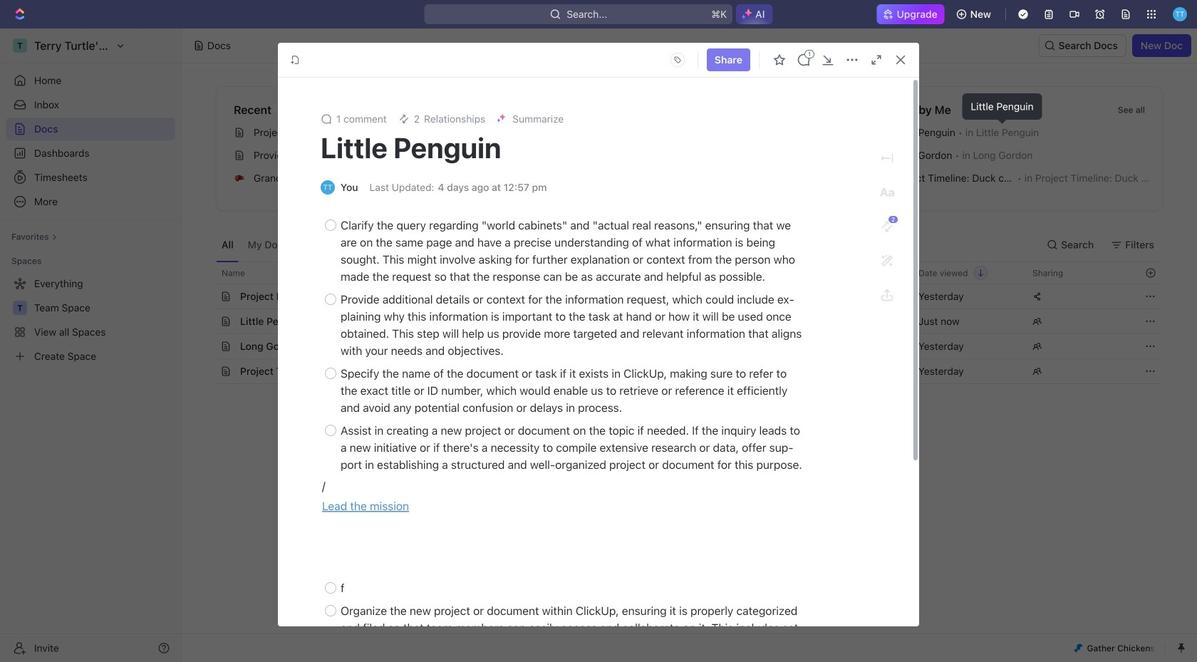 Task type: vqa. For each thing, say whether or not it's contained in the screenshot.
the agree
no



Task type: locate. For each thing, give the bounding box(es) containing it.
5 row from the top
[[200, 359, 1163, 384]]

drumstick bite image
[[1075, 644, 1083, 653]]

row
[[200, 262, 1163, 284], [200, 284, 1163, 309], [200, 309, 1163, 334], [200, 334, 1163, 359], [200, 359, 1163, 384]]

1 row from the top
[[200, 262, 1163, 284]]

column header
[[200, 262, 216, 284]]

cell
[[200, 284, 216, 309], [796, 284, 910, 309], [200, 309, 216, 334], [796, 309, 910, 334], [200, 334, 216, 359], [796, 334, 910, 359], [200, 359, 216, 384]]

3 row from the top
[[200, 309, 1163, 334]]

table
[[200, 262, 1163, 384]]

dropdown menu image
[[666, 48, 689, 71]]

tree
[[6, 272, 175, 368]]

tab list
[[216, 228, 569, 262]]



Task type: describe. For each thing, give the bounding box(es) containing it.
tree inside sidebar navigation
[[6, 272, 175, 368]]

sidebar navigation
[[0, 29, 182, 662]]

2 row from the top
[[200, 284, 1163, 309]]

4 row from the top
[[200, 334, 1163, 359]]



